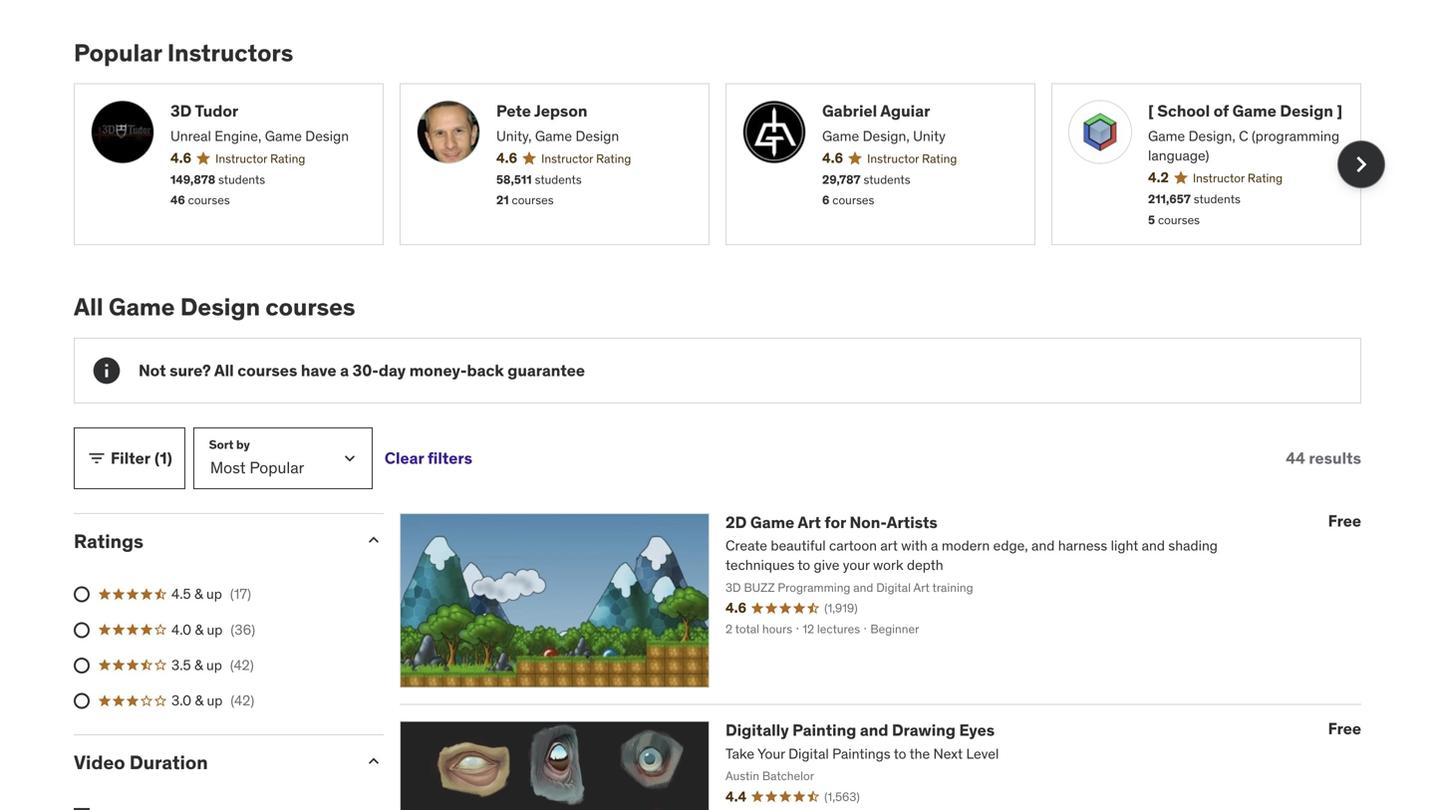Task type: describe. For each thing, give the bounding box(es) containing it.
58,511
[[496, 172, 532, 187]]

artists
[[887, 512, 938, 533]]

4.0 & up (36)
[[171, 621, 255, 639]]

popular
[[74, 38, 162, 68]]

instructor for of
[[1193, 171, 1245, 186]]

for
[[825, 512, 846, 533]]

[ school of game design ] game design, c (programming language)
[[1148, 101, 1343, 165]]

gabriel aguiar game design, unity
[[822, 101, 946, 145]]

language)
[[1148, 147, 1209, 165]]

& for 3.0
[[195, 692, 203, 710]]

0 horizontal spatial all
[[74, 292, 103, 322]]

3d
[[170, 101, 192, 121]]

back
[[467, 360, 504, 381]]

21
[[496, 193, 509, 208]]

[
[[1148, 101, 1154, 121]]

game inside pete jepson unity, game design
[[535, 127, 572, 145]]

game up not
[[109, 292, 175, 322]]

video
[[74, 751, 125, 774]]

instructor for game
[[867, 151, 919, 167]]

up for 4.0 & up
[[207, 621, 223, 639]]

5
[[1148, 212, 1155, 228]]

6
[[822, 193, 830, 208]]

filter (1)
[[111, 448, 172, 468]]

next image
[[1345, 148, 1377, 180]]

2d game art for non-artists link
[[726, 512, 938, 533]]

a
[[340, 360, 349, 381]]

game inside gabriel aguiar game design, unity
[[822, 127, 859, 145]]

video duration
[[74, 751, 208, 774]]

students for game
[[864, 172, 910, 187]]

students for of
[[1194, 191, 1241, 207]]

not
[[139, 360, 166, 381]]

engine,
[[215, 127, 261, 145]]

(36)
[[231, 621, 255, 639]]

video duration button
[[74, 751, 348, 774]]

3.5 & up (42)
[[171, 656, 254, 674]]

rating for jepson
[[596, 151, 631, 167]]

44 results
[[1286, 448, 1361, 468]]

44 results status
[[1286, 448, 1361, 468]]

pete jepson unity, game design
[[496, 101, 619, 145]]

up for 3.0 & up
[[207, 692, 223, 710]]

instructors
[[167, 38, 293, 68]]

clear
[[385, 448, 424, 468]]

digitally
[[726, 720, 789, 741]]

up for 4.5 & up
[[206, 585, 222, 603]]

44
[[1286, 448, 1305, 468]]

1 vertical spatial all
[[214, 360, 234, 381]]

design inside 3d tudor unreal engine, game design
[[305, 127, 349, 145]]

small image for ratings
[[364, 530, 384, 550]]

(1)
[[155, 448, 172, 468]]

rating for aguiar
[[922, 151, 957, 167]]

design up the sure?
[[180, 292, 260, 322]]

courses for design
[[265, 292, 355, 322]]

carousel element
[[74, 83, 1385, 245]]

0 vertical spatial small image
[[87, 448, 107, 468]]

art
[[798, 512, 821, 533]]

4.2
[[1148, 169, 1169, 187]]

unreal
[[170, 127, 211, 145]]

instructor for unity,
[[541, 151, 593, 167]]

4.6 for gabriel aguiar
[[822, 149, 843, 167]]

3.5
[[171, 656, 191, 674]]

instructor rating for aguiar
[[867, 151, 957, 167]]

4.5
[[171, 585, 191, 603]]

painting
[[792, 720, 856, 741]]

guarantee
[[508, 360, 585, 381]]

design inside the [ school of game design ] game design, c (programming language)
[[1280, 101, 1333, 121]]

filters
[[428, 448, 472, 468]]

students for unity,
[[535, 172, 582, 187]]

pete jepson link
[[496, 100, 693, 123]]

(17)
[[230, 585, 251, 603]]

digitally painting and drawing eyes link
[[726, 720, 995, 741]]

ratings
[[74, 529, 144, 553]]

all game design courses
[[74, 292, 355, 322]]

popular instructors
[[74, 38, 293, 68]]



Task type: locate. For each thing, give the bounding box(es) containing it.
rating down c
[[1248, 171, 1283, 186]]

students
[[218, 172, 265, 187], [535, 172, 582, 187], [864, 172, 910, 187], [1194, 191, 1241, 207]]

design,
[[863, 127, 910, 145], [1189, 127, 1236, 145]]

design inside pete jepson unity, game design
[[575, 127, 619, 145]]

game down jepson at the left of page
[[535, 127, 572, 145]]

& for 4.0
[[195, 621, 203, 639]]

design
[[1280, 101, 1333, 121], [305, 127, 349, 145], [575, 127, 619, 145], [180, 292, 260, 322]]

not sure? all courses have a 30-day money-back guarantee
[[139, 360, 585, 381]]

3 4.6 from the left
[[822, 149, 843, 167]]

up for 3.5 & up
[[206, 656, 222, 674]]

tudor
[[195, 101, 238, 121]]

4.6
[[170, 149, 192, 167], [496, 149, 517, 167], [822, 149, 843, 167]]

3.0
[[171, 692, 192, 710]]

instructor rating down unity
[[867, 151, 957, 167]]

instructor rating
[[215, 151, 305, 167], [541, 151, 631, 167], [867, 151, 957, 167], [1193, 171, 1283, 186]]

instructor rating down pete jepson unity, game design
[[541, 151, 631, 167]]

29,787 students 6 courses
[[822, 172, 910, 208]]

of
[[1214, 101, 1229, 121]]

up left (17) on the left bottom of page
[[206, 585, 222, 603]]

instructor rating down engine,
[[215, 151, 305, 167]]

46
[[170, 193, 185, 208]]

& for 4.5
[[194, 585, 203, 603]]

& for 3.5
[[194, 656, 203, 674]]

instructor up 211,657 students 5 courses
[[1193, 171, 1245, 186]]

have
[[301, 360, 337, 381]]

jepson
[[534, 101, 588, 121]]

1 design, from the left
[[863, 127, 910, 145]]

(42) down (36)
[[230, 656, 254, 674]]

3 up from the top
[[206, 656, 222, 674]]

up right 3.5
[[206, 656, 222, 674]]

courses down 149,878
[[188, 193, 230, 208]]

courses down '58,511'
[[512, 193, 554, 208]]

design, down of
[[1189, 127, 1236, 145]]

1 up from the top
[[206, 585, 222, 603]]

4.6 down unreal
[[170, 149, 192, 167]]

design up (programming
[[1280, 101, 1333, 121]]

courses for 46
[[188, 193, 230, 208]]

courses left have
[[237, 360, 297, 381]]

&
[[194, 585, 203, 603], [195, 621, 203, 639], [194, 656, 203, 674], [195, 692, 203, 710]]

results
[[1309, 448, 1361, 468]]

up left (36)
[[207, 621, 223, 639]]

2d game art for non-artists
[[726, 512, 938, 533]]

design down pete jepson link
[[575, 127, 619, 145]]

instructor down pete jepson unity, game design
[[541, 151, 593, 167]]

3 & from the top
[[194, 656, 203, 674]]

digitally painting and drawing eyes
[[726, 720, 995, 741]]

small image
[[87, 448, 107, 468], [364, 530, 384, 550], [364, 752, 384, 771]]

rating for tudor
[[270, 151, 305, 167]]

all
[[74, 292, 103, 322], [214, 360, 234, 381]]

]
[[1337, 101, 1343, 121]]

(42) for 3.5 & up (42)
[[230, 656, 254, 674]]

4.5 & up (17)
[[171, 585, 251, 603]]

drawing
[[892, 720, 956, 741]]

2 design, from the left
[[1189, 127, 1236, 145]]

unity,
[[496, 127, 532, 145]]

4.6 for pete jepson
[[496, 149, 517, 167]]

29,787
[[822, 172, 861, 187]]

sure?
[[170, 360, 211, 381]]

rating down 3d tudor unreal engine, game design
[[270, 151, 305, 167]]

design, inside gabriel aguiar game design, unity
[[863, 127, 910, 145]]

30-
[[352, 360, 379, 381]]

aguiar
[[880, 101, 930, 121]]

0 horizontal spatial 4.6
[[170, 149, 192, 167]]

free for 2d game art for non-artists
[[1328, 511, 1361, 531]]

instructor down engine,
[[215, 151, 267, 167]]

gabriel aguiar link
[[822, 100, 1019, 123]]

game up language)
[[1148, 127, 1185, 145]]

game up c
[[1232, 101, 1277, 121]]

game
[[1232, 101, 1277, 121], [265, 127, 302, 145], [535, 127, 572, 145], [822, 127, 859, 145], [1148, 127, 1185, 145], [109, 292, 175, 322], [750, 512, 794, 533]]

1 horizontal spatial all
[[214, 360, 234, 381]]

instructor rating for tudor
[[215, 151, 305, 167]]

courses down 211,657
[[1158, 212, 1200, 228]]

school
[[1157, 101, 1210, 121]]

students down engine,
[[218, 172, 265, 187]]

c
[[1239, 127, 1248, 145]]

courses
[[188, 193, 230, 208], [512, 193, 554, 208], [832, 193, 874, 208], [1158, 212, 1200, 228], [265, 292, 355, 322], [237, 360, 297, 381]]

design, down aguiar
[[863, 127, 910, 145]]

& right 4.5
[[194, 585, 203, 603]]

ratings button
[[74, 529, 348, 553]]

students inside 211,657 students 5 courses
[[1194, 191, 1241, 207]]

students for unreal
[[218, 172, 265, 187]]

students inside 58,511 students 21 courses
[[535, 172, 582, 187]]

students right 211,657
[[1194, 191, 1241, 207]]

game inside 3d tudor unreal engine, game design
[[265, 127, 302, 145]]

4.6 up '58,511'
[[496, 149, 517, 167]]

2 & from the top
[[195, 621, 203, 639]]

rating for school
[[1248, 171, 1283, 186]]

1 4.6 from the left
[[170, 149, 192, 167]]

(42) for 3.0 & up (42)
[[231, 692, 254, 710]]

courses inside 58,511 students 21 courses
[[512, 193, 554, 208]]

2d
[[726, 512, 747, 533]]

money-
[[409, 360, 467, 381]]

1 free from the top
[[1328, 511, 1361, 531]]

eyes
[[959, 720, 995, 741]]

courses up have
[[265, 292, 355, 322]]

instructor down gabriel aguiar game design, unity
[[867, 151, 919, 167]]

small image for video duration
[[364, 752, 384, 771]]

instructor for unreal
[[215, 151, 267, 167]]

rating down unity
[[922, 151, 957, 167]]

(42)
[[230, 656, 254, 674], [231, 692, 254, 710]]

& right 3.0
[[195, 692, 203, 710]]

& right 4.0
[[195, 621, 203, 639]]

students inside 29,787 students 6 courses
[[864, 172, 910, 187]]

4.6 up 29,787
[[822, 149, 843, 167]]

game down gabriel
[[822, 127, 859, 145]]

students inside 149,878 students 46 courses
[[218, 172, 265, 187]]

up
[[206, 585, 222, 603], [207, 621, 223, 639], [206, 656, 222, 674], [207, 692, 223, 710]]

courses for all
[[237, 360, 297, 381]]

2 4.6 from the left
[[496, 149, 517, 167]]

3.0 & up (42)
[[171, 692, 254, 710]]

courses for 5
[[1158, 212, 1200, 228]]

xsmall image
[[74, 808, 90, 810]]

1 & from the top
[[194, 585, 203, 603]]

duration
[[129, 751, 208, 774]]

0 vertical spatial free
[[1328, 511, 1361, 531]]

rating
[[270, 151, 305, 167], [596, 151, 631, 167], [922, 151, 957, 167], [1248, 171, 1283, 186]]

instructor rating for school
[[1193, 171, 1283, 186]]

1 vertical spatial (42)
[[231, 692, 254, 710]]

pete
[[496, 101, 531, 121]]

rating down pete jepson link
[[596, 151, 631, 167]]

design down 3d tudor link
[[305, 127, 349, 145]]

4.6 for 3d tudor
[[170, 149, 192, 167]]

2 up from the top
[[207, 621, 223, 639]]

4 & from the top
[[195, 692, 203, 710]]

2 free from the top
[[1328, 719, 1361, 739]]

3d tudor unreal engine, game design
[[170, 101, 349, 145]]

day
[[379, 360, 406, 381]]

1 vertical spatial free
[[1328, 719, 1361, 739]]

design, inside the [ school of game design ] game design, c (programming language)
[[1189, 127, 1236, 145]]

game right 2d
[[750, 512, 794, 533]]

game down 3d tudor link
[[265, 127, 302, 145]]

free for digitally painting and drawing eyes
[[1328, 719, 1361, 739]]

unity
[[913, 127, 946, 145]]

& right 3.5
[[194, 656, 203, 674]]

students right '58,511'
[[535, 172, 582, 187]]

4.0
[[171, 621, 192, 639]]

and
[[860, 720, 888, 741]]

courses down 29,787
[[832, 193, 874, 208]]

149,878 students 46 courses
[[170, 172, 265, 208]]

(programming
[[1252, 127, 1340, 145]]

instructor rating down c
[[1193, 171, 1283, 186]]

courses inside 149,878 students 46 courses
[[188, 193, 230, 208]]

instructor
[[215, 151, 267, 167], [541, 151, 593, 167], [867, 151, 919, 167], [1193, 171, 1245, 186]]

courses inside 29,787 students 6 courses
[[832, 193, 874, 208]]

clear filters button
[[385, 427, 472, 489]]

0 vertical spatial (42)
[[230, 656, 254, 674]]

0 vertical spatial all
[[74, 292, 103, 322]]

students right 29,787
[[864, 172, 910, 187]]

211,657 students 5 courses
[[1148, 191, 1241, 228]]

(42) down 3.5 & up (42)
[[231, 692, 254, 710]]

non-
[[850, 512, 887, 533]]

2 horizontal spatial 4.6
[[822, 149, 843, 167]]

211,657
[[1148, 191, 1191, 207]]

courses for 21
[[512, 193, 554, 208]]

3d tudor link
[[170, 100, 367, 123]]

courses for 6
[[832, 193, 874, 208]]

filter
[[111, 448, 151, 468]]

clear filters
[[385, 448, 472, 468]]

149,878
[[170, 172, 215, 187]]

free
[[1328, 511, 1361, 531], [1328, 719, 1361, 739]]

0 horizontal spatial design,
[[863, 127, 910, 145]]

gabriel
[[822, 101, 877, 121]]

[ school of game design ] link
[[1148, 100, 1344, 123]]

1 horizontal spatial 4.6
[[496, 149, 517, 167]]

up right 3.0
[[207, 692, 223, 710]]

1 vertical spatial small image
[[364, 530, 384, 550]]

4 up from the top
[[207, 692, 223, 710]]

popular instructors element
[[74, 38, 1385, 245]]

1 horizontal spatial design,
[[1189, 127, 1236, 145]]

instructor rating for jepson
[[541, 151, 631, 167]]

2 vertical spatial small image
[[364, 752, 384, 771]]

courses inside 211,657 students 5 courses
[[1158, 212, 1200, 228]]

58,511 students 21 courses
[[496, 172, 582, 208]]



Task type: vqa. For each thing, say whether or not it's contained in the screenshot.
left 4.6
yes



